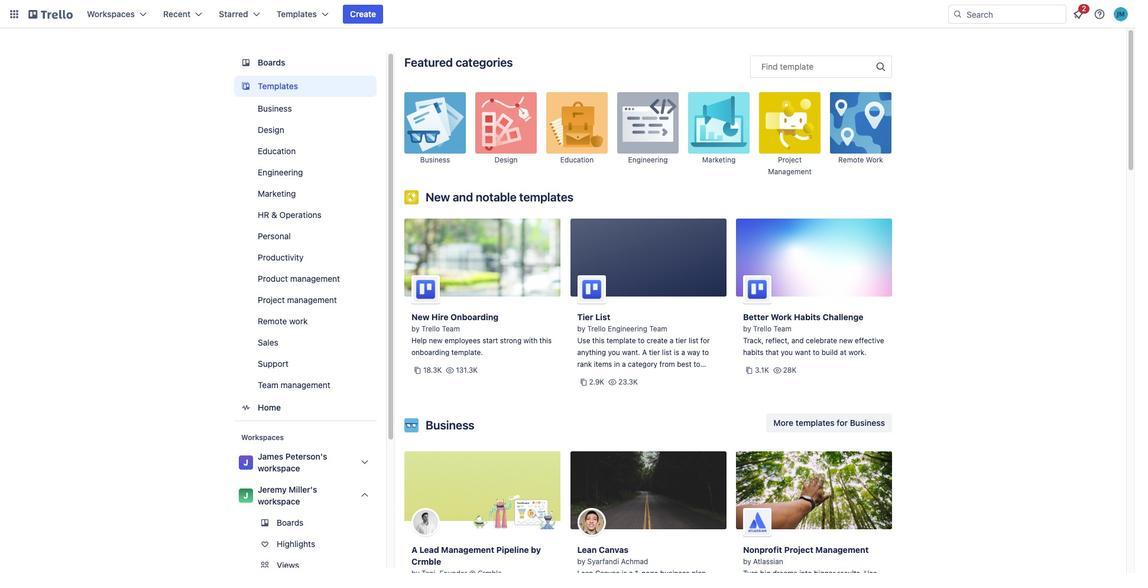 Task type: locate. For each thing, give the bounding box(es) containing it.
sales
[[258, 338, 278, 348]]

0 horizontal spatial you
[[608, 348, 620, 357]]

marketing link for "project management" link to the right
[[688, 92, 750, 177]]

work up sales link
[[289, 316, 308, 326]]

highlights
[[277, 539, 315, 549]]

new
[[426, 190, 450, 204], [412, 312, 430, 322]]

by down nonprofit
[[743, 558, 752, 567]]

0 horizontal spatial template
[[607, 337, 636, 345]]

1 vertical spatial workspace
[[258, 497, 300, 507]]

project right nonprofit
[[785, 545, 814, 555]]

education link for the leftmost engineering link
[[234, 142, 377, 161]]

reflect,
[[766, 337, 790, 345]]

this
[[540, 337, 552, 345], [593, 337, 605, 345]]

this right "with"
[[540, 337, 552, 345]]

0 vertical spatial templates
[[277, 9, 317, 19]]

templates right more
[[796, 418, 835, 428]]

1 vertical spatial marketing link
[[234, 185, 377, 203]]

0 horizontal spatial trello team image
[[412, 276, 440, 304]]

by inside lean canvas by syarfandi achmad
[[578, 558, 586, 567]]

for inside the tier list by trello engineering team use this template to create a tier list for anything you want. a tier list is a way to rank items in a category from best to worst. this could be: best nba players, goat'd pasta dishes, and tastiest fast food joints.
[[701, 337, 710, 345]]

list
[[689, 337, 699, 345], [662, 348, 672, 357]]

management for project
[[816, 545, 869, 555]]

pasta
[[605, 384, 623, 393]]

new left notable
[[426, 190, 450, 204]]

2 horizontal spatial a
[[682, 348, 686, 357]]

1 vertical spatial templates
[[258, 81, 298, 91]]

0 horizontal spatial tier
[[649, 348, 660, 357]]

workspace inside james peterson's workspace
[[258, 464, 300, 474]]

marketing icon image
[[688, 92, 750, 154]]

1 trello from the left
[[422, 325, 440, 334]]

start
[[483, 337, 498, 345]]

templates right 'starred' popup button
[[277, 9, 317, 19]]

0 horizontal spatial and
[[453, 190, 473, 204]]

remote work up sales at the bottom of page
[[258, 316, 308, 326]]

project down project management icon on the top
[[778, 156, 802, 164]]

boards right 'board' icon
[[258, 57, 285, 67]]

search image
[[953, 9, 963, 19]]

by up track,
[[743, 325, 752, 334]]

0 vertical spatial j
[[244, 458, 248, 468]]

1 vertical spatial remote
[[258, 316, 287, 326]]

team inside the tier list by trello engineering team use this template to create a tier list for anything you want. a tier list is a way to rank items in a category from best to worst. this could be: best nba players, goat'd pasta dishes, and tastiest fast food joints.
[[650, 325, 668, 334]]

players,
[[683, 372, 709, 381]]

a
[[642, 348, 647, 357], [412, 545, 418, 555]]

0 vertical spatial workspaces
[[87, 9, 135, 19]]

1 vertical spatial templates
[[796, 418, 835, 428]]

way
[[688, 348, 701, 357]]

tastiest
[[666, 384, 690, 393]]

18.3k
[[423, 366, 442, 375]]

food
[[578, 396, 593, 405]]

templates right template board image in the left top of the page
[[258, 81, 298, 91]]

business icon image
[[405, 92, 466, 154], [405, 419, 419, 433]]

0 vertical spatial project management
[[768, 156, 812, 176]]

0 vertical spatial list
[[689, 337, 699, 345]]

0 horizontal spatial project management
[[258, 295, 337, 305]]

starred
[[219, 9, 248, 19]]

0 vertical spatial work
[[866, 156, 884, 164]]

1 horizontal spatial and
[[651, 384, 664, 393]]

james peterson's workspace
[[258, 452, 327, 474]]

best right the be:
[[649, 372, 664, 381]]

Find template field
[[751, 56, 893, 78]]

and inside better work habits challenge by trello team track, reflect, and celebrate new effective habits that you want to build at work.
[[792, 337, 804, 345]]

marketing link
[[688, 92, 750, 177], [234, 185, 377, 203]]

onboarding
[[412, 348, 450, 357]]

for right more
[[837, 418, 848, 428]]

0 horizontal spatial a
[[412, 545, 418, 555]]

home image
[[239, 401, 253, 415]]

2 this from the left
[[593, 337, 605, 345]]

primary element
[[0, 0, 1136, 28]]

by inside better work habits challenge by trello team track, reflect, and celebrate new effective habits that you want to build at work.
[[743, 325, 752, 334]]

management for lead
[[441, 545, 495, 555]]

1 horizontal spatial remote work link
[[830, 92, 892, 177]]

0 horizontal spatial templates
[[519, 190, 574, 204]]

0 vertical spatial workspace
[[258, 464, 300, 474]]

1 horizontal spatial a
[[642, 348, 647, 357]]

0 vertical spatial for
[[701, 337, 710, 345]]

2 workspace from the top
[[258, 497, 300, 507]]

0 horizontal spatial business link
[[234, 99, 377, 118]]

templates
[[277, 9, 317, 19], [258, 81, 298, 91]]

workspace down james
[[258, 464, 300, 474]]

to
[[638, 337, 645, 345], [703, 348, 709, 357], [813, 348, 820, 357], [694, 360, 701, 369]]

management inside a lead management pipeline by crmble
[[441, 545, 495, 555]]

open information menu image
[[1094, 8, 1106, 20]]

2 horizontal spatial and
[[792, 337, 804, 345]]

management
[[441, 545, 495, 555], [816, 545, 869, 555]]

tier up is
[[676, 337, 687, 345]]

engineering
[[628, 156, 668, 164], [258, 167, 303, 177], [608, 325, 648, 334]]

crmble
[[412, 557, 441, 567]]

templates button
[[270, 5, 336, 24]]

engineering down engineering icon
[[628, 156, 668, 164]]

trello down hire
[[422, 325, 440, 334]]

you inside the tier list by trello engineering team use this template to create a tier list for anything you want. a tier list is a way to rank items in a category from best to worst. this could be: best nba players, goat'd pasta dishes, and tastiest fast food joints.
[[608, 348, 620, 357]]

1 horizontal spatial this
[[593, 337, 605, 345]]

best
[[677, 360, 692, 369], [649, 372, 664, 381]]

2.9k
[[589, 378, 605, 387]]

1 vertical spatial boards
[[277, 518, 304, 528]]

new left hire
[[412, 312, 430, 322]]

marketing down marketing icon at the top right of page
[[703, 156, 736, 164]]

views
[[277, 561, 299, 571]]

template up the want.
[[607, 337, 636, 345]]

1 you from the left
[[608, 348, 620, 357]]

to inside better work habits challenge by trello team track, reflect, and celebrate new effective habits that you want to build at work.
[[813, 348, 820, 357]]

a right in at the right
[[622, 360, 626, 369]]

atlassian image
[[743, 509, 772, 537]]

atlassian
[[754, 558, 784, 567]]

for up players,
[[701, 337, 710, 345]]

1 vertical spatial list
[[662, 348, 672, 357]]

2 boards link from the top
[[234, 514, 377, 533]]

new up at
[[840, 337, 853, 345]]

challenge
[[823, 312, 864, 322]]

operations
[[280, 210, 322, 220]]

achmad
[[621, 558, 649, 567]]

2 horizontal spatial trello
[[754, 325, 772, 334]]

0 horizontal spatial remote work
[[258, 316, 308, 326]]

work down remote work icon
[[866, 156, 884, 164]]

trello down 'better' at the right of the page
[[754, 325, 772, 334]]

trello team image
[[412, 276, 440, 304], [743, 276, 772, 304]]

design
[[258, 125, 284, 135], [495, 156, 518, 164]]

j
[[244, 458, 248, 468], [244, 491, 248, 501]]

j for james
[[244, 458, 248, 468]]

this
[[600, 372, 614, 381]]

and right dishes,
[[651, 384, 664, 393]]

0 horizontal spatial a
[[622, 360, 626, 369]]

by down lean
[[578, 558, 586, 567]]

tier down create
[[649, 348, 660, 357]]

back to home image
[[28, 5, 73, 24]]

and left notable
[[453, 190, 473, 204]]

workspace for james
[[258, 464, 300, 474]]

0 vertical spatial project management link
[[759, 92, 821, 177]]

1 horizontal spatial management
[[816, 545, 869, 555]]

you
[[608, 348, 620, 357], [781, 348, 793, 357]]

1 horizontal spatial list
[[689, 337, 699, 345]]

business link for the leftmost engineering link
[[234, 99, 377, 118]]

1 vertical spatial and
[[792, 337, 804, 345]]

new up the onboarding
[[429, 337, 443, 345]]

1 horizontal spatial best
[[677, 360, 692, 369]]

1 new from the left
[[429, 337, 443, 345]]

1 vertical spatial remote work
[[258, 316, 308, 326]]

0 vertical spatial new
[[426, 190, 450, 204]]

1 vertical spatial boards link
[[234, 514, 377, 533]]

new for new hire onboarding by trello team help new employees start strong with this onboarding template.
[[412, 312, 430, 322]]

trello down list
[[588, 325, 606, 334]]

work
[[866, 156, 884, 164], [289, 316, 308, 326]]

0 horizontal spatial for
[[701, 337, 710, 345]]

1 horizontal spatial tier
[[676, 337, 687, 345]]

2 j from the top
[[244, 491, 248, 501]]

workspaces inside dropdown button
[[87, 9, 135, 19]]

j for jeremy
[[244, 491, 248, 501]]

1 horizontal spatial business link
[[405, 92, 466, 177]]

team inside new hire onboarding by trello team help new employees start strong with this onboarding template.
[[442, 325, 460, 334]]

j left james
[[244, 458, 248, 468]]

1 vertical spatial remote work link
[[234, 312, 377, 331]]

2 management from the left
[[816, 545, 869, 555]]

project management down project management icon on the top
[[768, 156, 812, 176]]

management down product management link
[[287, 295, 337, 305]]

team down hire
[[442, 325, 460, 334]]

1 j from the top
[[244, 458, 248, 468]]

more templates for business
[[774, 418, 885, 428]]

by inside new hire onboarding by trello team help new employees start strong with this onboarding template.
[[412, 325, 420, 334]]

to down celebrate at the right of the page
[[813, 348, 820, 357]]

is
[[674, 348, 680, 357]]

support
[[258, 359, 289, 369]]

1 vertical spatial for
[[837, 418, 848, 428]]

that
[[766, 348, 779, 357]]

3 trello from the left
[[754, 325, 772, 334]]

personal
[[258, 231, 291, 241]]

boards for home
[[258, 57, 285, 67]]

forward image
[[374, 559, 389, 573]]

team down 'work'
[[774, 325, 792, 334]]

management down project management icon on the top
[[768, 167, 812, 176]]

1 horizontal spatial template
[[780, 62, 814, 72]]

and up "want"
[[792, 337, 804, 345]]

education link for the right engineering link
[[547, 92, 608, 177]]

create
[[350, 9, 376, 19]]

trello team image up hire
[[412, 276, 440, 304]]

engineering up &
[[258, 167, 303, 177]]

list up way
[[689, 337, 699, 345]]

2 trello from the left
[[588, 325, 606, 334]]

0 vertical spatial best
[[677, 360, 692, 369]]

templates right notable
[[519, 190, 574, 204]]

a left lead on the bottom of page
[[412, 545, 418, 555]]

a right create
[[670, 337, 674, 345]]

2 trello team image from the left
[[743, 276, 772, 304]]

marketing up &
[[258, 189, 296, 199]]

0 vertical spatial remote work link
[[830, 92, 892, 177]]

1 horizontal spatial marketing
[[703, 156, 736, 164]]

2 vertical spatial and
[[651, 384, 664, 393]]

1 vertical spatial a
[[682, 348, 686, 357]]

workspaces
[[87, 9, 135, 19], [241, 434, 284, 442]]

a up category
[[642, 348, 647, 357]]

team inside team management "link"
[[258, 380, 278, 390]]

2 vertical spatial engineering
[[608, 325, 648, 334]]

2 notifications image
[[1072, 7, 1086, 21]]

trello
[[422, 325, 440, 334], [588, 325, 606, 334], [754, 325, 772, 334]]

management down support link
[[281, 380, 331, 390]]

management inside "link"
[[281, 380, 331, 390]]

1 trello team image from the left
[[412, 276, 440, 304]]

by up use
[[578, 325, 586, 334]]

celebrate
[[806, 337, 838, 345]]

jeremy
[[258, 485, 287, 495]]

0 vertical spatial template
[[780, 62, 814, 72]]

design down templates link
[[258, 125, 284, 135]]

project management down product management
[[258, 295, 337, 305]]

0 vertical spatial a
[[642, 348, 647, 357]]

0 vertical spatial remote
[[839, 156, 864, 164]]

nonprofit project management by atlassian
[[743, 545, 869, 567]]

team down support
[[258, 380, 278, 390]]

management down productivity link
[[290, 274, 340, 284]]

0 horizontal spatial marketing link
[[234, 185, 377, 203]]

0 vertical spatial tier
[[676, 337, 687, 345]]

project down product
[[258, 295, 285, 305]]

0 horizontal spatial workspaces
[[87, 9, 135, 19]]

views link
[[234, 557, 389, 574]]

management for left "project management" link
[[287, 295, 337, 305]]

project management link
[[759, 92, 821, 177], [234, 291, 377, 310]]

work
[[771, 312, 792, 322]]

1 horizontal spatial marketing link
[[688, 92, 750, 177]]

1 horizontal spatial templates
[[796, 418, 835, 428]]

business inside "button"
[[850, 418, 885, 428]]

marketing
[[703, 156, 736, 164], [258, 189, 296, 199]]

1 horizontal spatial project management
[[768, 156, 812, 176]]

boards link up highlights link
[[234, 514, 377, 533]]

team inside better work habits challenge by trello team track, reflect, and celebrate new effective habits that you want to build at work.
[[774, 325, 792, 334]]

1 horizontal spatial remote
[[839, 156, 864, 164]]

workspace inside jeremy miller's workspace
[[258, 497, 300, 507]]

1 horizontal spatial you
[[781, 348, 793, 357]]

management inside nonprofit project management by atlassian
[[816, 545, 869, 555]]

1 vertical spatial business icon image
[[405, 419, 419, 433]]

0 horizontal spatial design
[[258, 125, 284, 135]]

by up "help"
[[412, 325, 420, 334]]

0 horizontal spatial this
[[540, 337, 552, 345]]

workspace down jeremy
[[258, 497, 300, 507]]

1 vertical spatial project management
[[258, 295, 337, 305]]

business link
[[405, 92, 466, 177], [234, 99, 377, 118]]

boards link up templates link
[[234, 52, 377, 73]]

1 vertical spatial workspaces
[[241, 434, 284, 442]]

best down is
[[677, 360, 692, 369]]

boards up highlights
[[277, 518, 304, 528]]

131.3k
[[456, 366, 478, 375]]

trello inside the tier list by trello engineering team use this template to create a tier list for anything you want. a tier list is a way to rank items in a category from best to worst. this could be: best nba players, goat'd pasta dishes, and tastiest fast food joints.
[[588, 325, 606, 334]]

1 horizontal spatial education link
[[547, 92, 608, 177]]

you up in at the right
[[608, 348, 620, 357]]

0 vertical spatial business icon image
[[405, 92, 466, 154]]

1 boards link from the top
[[234, 52, 377, 73]]

a right is
[[682, 348, 686, 357]]

you inside better work habits challenge by trello team track, reflect, and celebrate new effective habits that you want to build at work.
[[781, 348, 793, 357]]

1 workspace from the top
[[258, 464, 300, 474]]

engineering up the want.
[[608, 325, 648, 334]]

1 vertical spatial template
[[607, 337, 636, 345]]

1 vertical spatial project
[[258, 295, 285, 305]]

1 vertical spatial new
[[412, 312, 430, 322]]

worst.
[[578, 372, 598, 381]]

you right that
[[781, 348, 793, 357]]

1 business icon image from the top
[[405, 92, 466, 154]]

for
[[701, 337, 710, 345], [837, 418, 848, 428]]

trello team image up 'better' at the right of the page
[[743, 276, 772, 304]]

1 horizontal spatial a
[[670, 337, 674, 345]]

to up players,
[[694, 360, 701, 369]]

remote up sales at the bottom of page
[[258, 316, 287, 326]]

0 vertical spatial marketing
[[703, 156, 736, 164]]

0 horizontal spatial management
[[441, 545, 495, 555]]

2 you from the left
[[781, 348, 793, 357]]

templates inside popup button
[[277, 9, 317, 19]]

this up the anything
[[593, 337, 605, 345]]

1 this from the left
[[540, 337, 552, 345]]

team up create
[[650, 325, 668, 334]]

strong
[[500, 337, 522, 345]]

and
[[453, 190, 473, 204], [792, 337, 804, 345], [651, 384, 664, 393]]

1 horizontal spatial design
[[495, 156, 518, 164]]

2 vertical spatial project
[[785, 545, 814, 555]]

by right pipeline
[[531, 545, 541, 555]]

new inside new hire onboarding by trello team help new employees start strong with this onboarding template.
[[412, 312, 430, 322]]

tier
[[676, 337, 687, 345], [649, 348, 660, 357]]

starred button
[[212, 5, 267, 24]]

team
[[442, 325, 460, 334], [650, 325, 668, 334], [774, 325, 792, 334], [258, 380, 278, 390]]

2 new from the left
[[840, 337, 853, 345]]

jeremy miller (jeremymiller198) image
[[1114, 7, 1129, 21]]

list left is
[[662, 348, 672, 357]]

1 management from the left
[[441, 545, 495, 555]]

1 horizontal spatial for
[[837, 418, 848, 428]]

nonprofit
[[743, 545, 783, 555]]

business
[[258, 104, 292, 114], [420, 156, 450, 164], [850, 418, 885, 428], [426, 419, 475, 432]]

nba
[[666, 372, 681, 381]]

j left jeremy
[[244, 491, 248, 501]]

remote down remote work icon
[[839, 156, 864, 164]]

1 vertical spatial work
[[289, 316, 308, 326]]

1 vertical spatial best
[[649, 372, 664, 381]]

1 vertical spatial design
[[495, 156, 518, 164]]

template right 'find'
[[780, 62, 814, 72]]

design down the "design icon"
[[495, 156, 518, 164]]

remote work down remote work icon
[[839, 156, 884, 164]]



Task type: vqa. For each thing, say whether or not it's contained in the screenshot.
step. in the right of the page
no



Task type: describe. For each thing, give the bounding box(es) containing it.
marketing link for "hr & operations" "link"
[[234, 185, 377, 203]]

boards link for home
[[234, 52, 377, 73]]

1 horizontal spatial remote work
[[839, 156, 884, 164]]

onboarding
[[451, 312, 499, 322]]

anything
[[578, 348, 606, 357]]

recent button
[[156, 5, 210, 24]]

new hire onboarding by trello team help new employees start strong with this onboarding template.
[[412, 312, 552, 357]]

management for product management link
[[290, 274, 340, 284]]

trello team image for better
[[743, 276, 772, 304]]

want
[[795, 348, 811, 357]]

from
[[660, 360, 675, 369]]

0 horizontal spatial project management link
[[234, 291, 377, 310]]

more
[[774, 418, 794, 428]]

featured
[[405, 56, 453, 69]]

sales link
[[234, 334, 377, 353]]

build
[[822, 348, 838, 357]]

create button
[[343, 5, 383, 24]]

in
[[614, 360, 620, 369]]

workspace for jeremy
[[258, 497, 300, 507]]

productivity link
[[234, 248, 377, 267]]

category
[[628, 360, 658, 369]]

habits
[[794, 312, 821, 322]]

create
[[647, 337, 668, 345]]

joints.
[[595, 396, 615, 405]]

design icon image
[[476, 92, 537, 154]]

1 vertical spatial engineering
[[258, 167, 303, 177]]

hire
[[432, 312, 449, 322]]

better
[[743, 312, 769, 322]]

template.
[[452, 348, 483, 357]]

3.1k
[[755, 366, 769, 375]]

peterson's
[[286, 452, 327, 462]]

lead
[[420, 545, 439, 555]]

use
[[578, 337, 591, 345]]

work.
[[849, 348, 867, 357]]

goat'd
[[578, 384, 603, 393]]

0 horizontal spatial remote
[[258, 316, 287, 326]]

james
[[258, 452, 283, 462]]

2 vertical spatial a
[[622, 360, 626, 369]]

effective
[[855, 337, 885, 345]]

pipeline
[[497, 545, 529, 555]]

syarfandi achmad image
[[578, 509, 606, 537]]

0 horizontal spatial engineering link
[[234, 163, 377, 182]]

new and notable templates
[[426, 190, 574, 204]]

Search field
[[963, 5, 1066, 23]]

project inside nonprofit project management by atlassian
[[785, 545, 814, 555]]

board image
[[239, 56, 253, 70]]

design link for the right engineering link's business link
[[476, 92, 537, 177]]

be:
[[637, 372, 647, 381]]

remote work icon image
[[830, 92, 892, 154]]

tier
[[578, 312, 594, 322]]

&
[[271, 210, 277, 220]]

personal link
[[234, 227, 377, 246]]

more templates for business button
[[767, 414, 893, 433]]

a lead management pipeline by crmble link
[[405, 452, 561, 574]]

template board image
[[239, 79, 253, 93]]

1 horizontal spatial workspaces
[[241, 434, 284, 442]]

to up the want.
[[638, 337, 645, 345]]

hr & operations link
[[234, 206, 377, 225]]

0 horizontal spatial best
[[649, 372, 664, 381]]

find template
[[762, 62, 814, 72]]

lean
[[578, 545, 597, 555]]

help
[[412, 337, 427, 345]]

employees
[[445, 337, 481, 345]]

by inside nonprofit project management by atlassian
[[743, 558, 752, 567]]

home link
[[234, 397, 377, 419]]

education icon image
[[547, 92, 608, 154]]

0 horizontal spatial remote work link
[[234, 312, 377, 331]]

better work habits challenge by trello team track, reflect, and celebrate new effective habits that you want to build at work.
[[743, 312, 885, 357]]

trello inside better work habits challenge by trello team track, reflect, and celebrate new effective habits that you want to build at work.
[[754, 325, 772, 334]]

by inside the tier list by trello engineering team use this template to create a tier list for anything you want. a tier list is a way to rank items in a category from best to worst. this could be: best nba players, goat'd pasta dishes, and tastiest fast food joints.
[[578, 325, 586, 334]]

a inside a lead management pipeline by crmble
[[412, 545, 418, 555]]

team management
[[258, 380, 331, 390]]

featured categories
[[405, 56, 513, 69]]

a inside the tier list by trello engineering team use this template to create a tier list for anything you want. a tier list is a way to rank items in a category from best to worst. this could be: best nba players, goat'd pasta dishes, and tastiest fast food joints.
[[642, 348, 647, 357]]

jeremy miller's workspace
[[258, 485, 317, 507]]

project management icon image
[[759, 92, 821, 154]]

0 vertical spatial engineering
[[628, 156, 668, 164]]

new inside better work habits challenge by trello team track, reflect, and celebrate new effective habits that you want to build at work.
[[840, 337, 853, 345]]

lean canvas by syarfandi achmad
[[578, 545, 649, 567]]

this inside the tier list by trello engineering team use this template to create a tier list for anything you want. a tier list is a way to rank items in a category from best to worst. this could be: best nba players, goat'd pasta dishes, and tastiest fast food joints.
[[593, 337, 605, 345]]

1 horizontal spatial work
[[866, 156, 884, 164]]

0 vertical spatial a
[[670, 337, 674, 345]]

fast
[[692, 384, 705, 393]]

0 vertical spatial design
[[258, 125, 284, 135]]

design link for business link for the leftmost engineering link
[[234, 121, 377, 140]]

hr
[[258, 210, 269, 220]]

28k
[[783, 366, 797, 375]]

syarfandi
[[588, 558, 619, 567]]

could
[[616, 372, 635, 381]]

0 horizontal spatial marketing
[[258, 189, 296, 199]]

find
[[762, 62, 778, 72]]

0 vertical spatial and
[[453, 190, 473, 204]]

miller's
[[289, 485, 317, 495]]

template inside the tier list by trello engineering team use this template to create a tier list for anything you want. a tier list is a way to rank items in a category from best to worst. this could be: best nba players, goat'd pasta dishes, and tastiest fast food joints.
[[607, 337, 636, 345]]

hr & operations
[[258, 210, 322, 220]]

want.
[[622, 348, 640, 357]]

recent
[[163, 9, 191, 19]]

habits
[[743, 348, 764, 357]]

boards link for views
[[234, 514, 377, 533]]

trello inside new hire onboarding by trello team help new employees start strong with this onboarding template.
[[422, 325, 440, 334]]

0 vertical spatial project
[[778, 156, 802, 164]]

dishes,
[[625, 384, 649, 393]]

1 horizontal spatial engineering link
[[617, 92, 679, 177]]

product
[[258, 274, 288, 284]]

1 horizontal spatial project management link
[[759, 92, 821, 177]]

new inside new hire onboarding by trello team help new employees start strong with this onboarding template.
[[429, 337, 443, 345]]

template inside field
[[780, 62, 814, 72]]

1 vertical spatial tier
[[649, 348, 660, 357]]

0 vertical spatial templates
[[519, 190, 574, 204]]

0 horizontal spatial education
[[258, 146, 296, 156]]

by inside a lead management pipeline by crmble
[[531, 545, 541, 555]]

23.3k
[[619, 378, 638, 387]]

engineering inside the tier list by trello engineering team use this template to create a tier list for anything you want. a tier list is a way to rank items in a category from best to worst. this could be: best nba players, goat'd pasta dishes, and tastiest fast food joints.
[[608, 325, 648, 334]]

and inside the tier list by trello engineering team use this template to create a tier list for anything you want. a tier list is a way to rank items in a category from best to worst. this could be: best nba players, goat'd pasta dishes, and tastiest fast food joints.
[[651, 384, 664, 393]]

productivity
[[258, 253, 304, 263]]

home
[[258, 403, 281, 413]]

for inside more templates for business "button"
[[837, 418, 848, 428]]

notable
[[476, 190, 517, 204]]

to right way
[[703, 348, 709, 357]]

product management link
[[234, 270, 377, 289]]

track,
[[743, 337, 764, 345]]

1 horizontal spatial education
[[561, 156, 594, 164]]

boards for views
[[277, 518, 304, 528]]

0 horizontal spatial work
[[289, 316, 308, 326]]

trello team image for new
[[412, 276, 440, 304]]

highlights link
[[234, 535, 377, 554]]

management for team management "link"
[[281, 380, 331, 390]]

new for new and notable templates
[[426, 190, 450, 204]]

items
[[594, 360, 612, 369]]

templates inside "button"
[[796, 418, 835, 428]]

engineering icon image
[[617, 92, 679, 154]]

2 business icon image from the top
[[405, 419, 419, 433]]

this inside new hire onboarding by trello team help new employees start strong with this onboarding template.
[[540, 337, 552, 345]]

list
[[596, 312, 611, 322]]

canvas
[[599, 545, 629, 555]]

0 horizontal spatial list
[[662, 348, 672, 357]]

templates link
[[234, 76, 377, 97]]

business link for the right engineering link
[[405, 92, 466, 177]]

a lead management pipeline by crmble
[[412, 545, 541, 567]]

support link
[[234, 355, 377, 374]]

toni, founder @ crmble image
[[412, 509, 440, 537]]

trello engineering team image
[[578, 276, 606, 304]]



